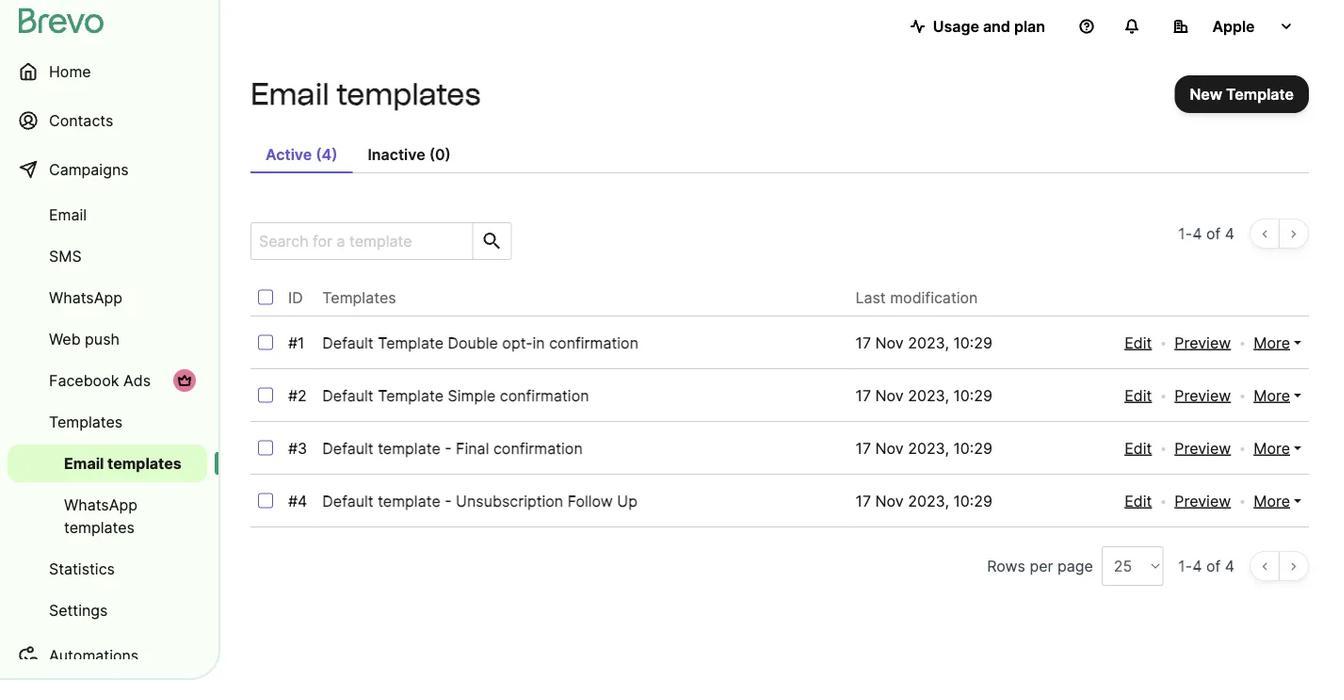Task type: vqa. For each thing, say whether or not it's contained in the screenshot.
audience on the top left of the page
no



Task type: locate. For each thing, give the bounding box(es) containing it.
1 template from the top
[[378, 439, 441, 457]]

default template double opt-in confirmation link
[[322, 333, 639, 352]]

2 ( from the left
[[429, 145, 435, 163]]

4 preview link from the top
[[1175, 490, 1231, 512]]

web push
[[49, 330, 120, 348]]

unsubscription
[[456, 492, 563, 510]]

3 more from the top
[[1254, 439, 1290, 457]]

nov
[[876, 333, 904, 352], [876, 386, 904, 405], [876, 439, 904, 457], [876, 492, 904, 510]]

2 nov from the top
[[876, 386, 904, 405]]

template left simple
[[378, 386, 444, 405]]

more button
[[1254, 332, 1302, 354], [1254, 384, 1302, 407], [1254, 437, 1302, 460], [1254, 490, 1302, 512]]

4 more button from the top
[[1254, 490, 1302, 512]]

3 default from the top
[[322, 439, 374, 457]]

of
[[1207, 224, 1221, 243], [1207, 557, 1221, 575]]

template inside button
[[1226, 85, 1294, 103]]

1 horizontal spatial )
[[445, 145, 451, 163]]

template
[[378, 439, 441, 457], [378, 492, 441, 510]]

more for follow
[[1254, 492, 1290, 510]]

2 ) from the left
[[445, 145, 451, 163]]

whatsapp up web push
[[49, 288, 122, 307]]

) right 'active'
[[332, 145, 338, 163]]

2023, for confirmation
[[908, 439, 949, 457]]

whatsapp down email templates link
[[64, 495, 138, 514]]

email up 'active'
[[251, 76, 329, 112]]

more button for confirmation
[[1254, 437, 1302, 460]]

templates down facebook
[[49, 413, 123, 431]]

4 edit link from the top
[[1125, 490, 1152, 512]]

default template simple confirmation
[[322, 386, 589, 405]]

whatsapp
[[49, 288, 122, 307], [64, 495, 138, 514]]

2
[[298, 386, 307, 405]]

1 2023, from the top
[[908, 333, 949, 352]]

2 # from the top
[[288, 386, 298, 405]]

default
[[322, 333, 374, 352], [322, 386, 374, 405], [322, 439, 374, 457], [322, 492, 374, 510]]

17 nov 2023, 10:29 for confirmation
[[856, 439, 993, 457]]

settings
[[49, 601, 108, 619]]

0 horizontal spatial (
[[316, 145, 322, 163]]

more button for in
[[1254, 332, 1302, 354]]

usage
[[933, 17, 980, 35]]

nov for in
[[876, 333, 904, 352]]

1 vertical spatial of
[[1207, 557, 1221, 575]]

templates
[[322, 288, 396, 307], [49, 413, 123, 431]]

whatsapp for whatsapp templates
[[64, 495, 138, 514]]

1 # from the top
[[288, 333, 298, 352]]

(
[[316, 145, 322, 163], [429, 145, 435, 163]]

template right 'new'
[[1226, 85, 1294, 103]]

1 vertical spatial whatsapp
[[64, 495, 138, 514]]

default for default template simple confirmation
[[322, 386, 374, 405]]

active
[[266, 145, 312, 163]]

3 # from the top
[[288, 439, 298, 457]]

1 more button from the top
[[1254, 332, 1302, 354]]

10:29 for confirmation
[[954, 439, 993, 457]]

1 17 from the top
[[856, 333, 871, 352]]

1 more from the top
[[1254, 333, 1290, 352]]

new template button
[[1175, 75, 1309, 113]]

default right "# 4"
[[322, 492, 374, 510]]

10:29
[[954, 333, 993, 352], [954, 386, 993, 405], [954, 439, 993, 457], [954, 492, 993, 510]]

Campaign name search field
[[251, 223, 465, 259]]

3 17 nov 2023, 10:29 from the top
[[856, 439, 993, 457]]

preview link for follow
[[1175, 490, 1231, 512]]

1 edit from the top
[[1125, 333, 1152, 352]]

# down # 1
[[288, 386, 298, 405]]

1 vertical spatial templates
[[49, 413, 123, 431]]

1 vertical spatial template
[[378, 333, 444, 352]]

3 preview from the top
[[1175, 439, 1231, 457]]

default right the '2'
[[322, 386, 374, 405]]

3 more button from the top
[[1254, 437, 1302, 460]]

4 # from the top
[[288, 492, 298, 510]]

4
[[322, 145, 332, 163], [1193, 224, 1202, 243], [1225, 224, 1235, 243], [298, 492, 307, 510], [1193, 557, 1202, 575], [1225, 557, 1235, 575]]

1 ( from the left
[[316, 145, 322, 163]]

contacts
[[49, 111, 113, 130]]

statistics link
[[8, 550, 207, 588]]

0 vertical spatial email templates
[[251, 76, 481, 112]]

usage and plan button
[[896, 8, 1061, 45]]

template left the final
[[378, 439, 441, 457]]

4 10:29 from the top
[[954, 492, 993, 510]]

preview link
[[1175, 332, 1231, 354], [1175, 384, 1231, 407], [1175, 437, 1231, 460], [1175, 490, 1231, 512]]

campaigns link
[[8, 147, 207, 192]]

1 nov from the top
[[876, 333, 904, 352]]

1 ) from the left
[[332, 145, 338, 163]]

( right 'inactive'
[[429, 145, 435, 163]]

edit link
[[1125, 332, 1152, 354], [1125, 384, 1152, 407], [1125, 437, 1152, 460], [1125, 490, 1152, 512]]

1 preview from the top
[[1175, 333, 1231, 352]]

template left double
[[378, 333, 444, 352]]

web push link
[[8, 320, 207, 358]]

0 vertical spatial of
[[1207, 224, 1221, 243]]

( right 'active'
[[316, 145, 322, 163]]

confirmation
[[549, 333, 639, 352], [500, 386, 589, 405], [494, 439, 583, 457]]

-
[[1186, 224, 1193, 243], [445, 439, 452, 457], [445, 492, 452, 510], [1186, 557, 1193, 575]]

edit link for in
[[1125, 332, 1152, 354]]

whatsapp for whatsapp
[[49, 288, 122, 307]]

push
[[85, 330, 120, 348]]

confirmation right in
[[549, 333, 639, 352]]

1 10:29 from the top
[[954, 333, 993, 352]]

email templates
[[251, 76, 481, 112], [64, 454, 182, 472]]

templates up statistics link
[[64, 518, 135, 536]]

page
[[1058, 557, 1093, 575]]

4 default from the top
[[322, 492, 374, 510]]

email templates link
[[8, 445, 207, 482]]

3
[[298, 439, 307, 457]]

2 2023, from the top
[[908, 386, 949, 405]]

2 default from the top
[[322, 386, 374, 405]]

10:29 for follow
[[954, 492, 993, 510]]

#
[[288, 333, 298, 352], [288, 386, 298, 405], [288, 439, 298, 457], [288, 492, 298, 510]]

1 edit link from the top
[[1125, 332, 1152, 354]]

2023,
[[908, 333, 949, 352], [908, 386, 949, 405], [908, 439, 949, 457], [908, 492, 949, 510]]

email templates up 'inactive'
[[251, 76, 481, 112]]

4 nov from the top
[[876, 492, 904, 510]]

3 nov from the top
[[876, 439, 904, 457]]

0
[[435, 145, 445, 163]]

( for 4
[[316, 145, 322, 163]]

0 vertical spatial 1 - 4 of 4
[[1179, 224, 1235, 243]]

)
[[332, 145, 338, 163], [445, 145, 451, 163]]

sms link
[[8, 237, 207, 275]]

edit link for confirmation
[[1125, 437, 1152, 460]]

1 vertical spatial confirmation
[[500, 386, 589, 405]]

templates up inactive ( 0 )
[[336, 76, 481, 112]]

templates
[[336, 76, 481, 112], [107, 454, 182, 472], [64, 518, 135, 536]]

# 3
[[288, 439, 307, 457]]

edit
[[1125, 333, 1152, 352], [1125, 386, 1152, 405], [1125, 439, 1152, 457], [1125, 492, 1152, 510]]

modification
[[890, 288, 978, 307]]

0 vertical spatial template
[[1226, 85, 1294, 103]]

1 17 nov 2023, 10:29 from the top
[[856, 333, 993, 352]]

4 edit from the top
[[1125, 492, 1152, 510]]

0 vertical spatial templates
[[322, 288, 396, 307]]

contacts link
[[8, 98, 207, 143]]

2 of from the top
[[1207, 557, 1221, 575]]

2 template from the top
[[378, 492, 441, 510]]

2023, for follow
[[908, 492, 949, 510]]

1 vertical spatial email templates
[[64, 454, 182, 472]]

4 preview from the top
[[1175, 492, 1231, 510]]

4 17 from the top
[[856, 492, 871, 510]]

default right # 1
[[322, 333, 374, 352]]

3 preview link from the top
[[1175, 437, 1231, 460]]

# down id
[[288, 333, 298, 352]]

3 17 from the top
[[856, 439, 871, 457]]

default template double opt-in confirmation
[[322, 333, 639, 352]]

) for active ( 4 )
[[332, 145, 338, 163]]

1 vertical spatial 1 - 4 of 4
[[1179, 557, 1235, 575]]

1 1 - 4 of 4 from the top
[[1179, 224, 1235, 243]]

1 horizontal spatial templates
[[322, 288, 396, 307]]

0 vertical spatial whatsapp
[[49, 288, 122, 307]]

template down the default template - final confirmation
[[378, 492, 441, 510]]

confirmation down in
[[500, 386, 589, 405]]

email up sms at the top left of the page
[[49, 205, 87, 224]]

2 vertical spatial confirmation
[[494, 439, 583, 457]]

( for 0
[[429, 145, 435, 163]]

0 horizontal spatial templates
[[49, 413, 123, 431]]

left___rvooi image
[[177, 373, 192, 388]]

2 10:29 from the top
[[954, 386, 993, 405]]

email
[[251, 76, 329, 112], [49, 205, 87, 224], [64, 454, 104, 472]]

confirmation up unsubscription
[[494, 439, 583, 457]]

active ( 4 )
[[266, 145, 338, 163]]

default for default template double opt-in confirmation
[[322, 333, 374, 352]]

0 vertical spatial template
[[378, 439, 441, 457]]

# down # 2
[[288, 439, 298, 457]]

3 2023, from the top
[[908, 439, 949, 457]]

0 horizontal spatial )
[[332, 145, 338, 163]]

1 - 4 of 4
[[1179, 224, 1235, 243], [1179, 557, 1235, 575]]

default template - final confirmation link
[[322, 439, 583, 457]]

2 vertical spatial template
[[378, 386, 444, 405]]

17
[[856, 333, 871, 352], [856, 386, 871, 405], [856, 439, 871, 457], [856, 492, 871, 510]]

0 vertical spatial confirmation
[[549, 333, 639, 352]]

1 vertical spatial email
[[49, 205, 87, 224]]

2 vertical spatial templates
[[64, 518, 135, 536]]

simple
[[448, 386, 496, 405]]

3 10:29 from the top
[[954, 439, 993, 457]]

4 2023, from the top
[[908, 492, 949, 510]]

1 horizontal spatial (
[[429, 145, 435, 163]]

4 more from the top
[[1254, 492, 1290, 510]]

0 vertical spatial 1
[[1179, 224, 1186, 243]]

template for final
[[378, 439, 441, 457]]

email down templates link
[[64, 454, 104, 472]]

default template - unsubscription follow up link
[[322, 492, 638, 510]]

more
[[1254, 333, 1290, 352], [1254, 386, 1290, 405], [1254, 439, 1290, 457], [1254, 492, 1290, 510]]

4 17 nov 2023, 10:29 from the top
[[856, 492, 993, 510]]

# down # 3
[[288, 492, 298, 510]]

preview
[[1175, 333, 1231, 352], [1175, 386, 1231, 405], [1175, 439, 1231, 457], [1175, 492, 1231, 510]]

) right 'inactive'
[[445, 145, 451, 163]]

# for 1
[[288, 333, 298, 352]]

default right 3
[[322, 439, 374, 457]]

default for default template - unsubscription follow up
[[322, 492, 374, 510]]

templates down 'campaign name' search field
[[322, 288, 396, 307]]

email templates down templates link
[[64, 454, 182, 472]]

2 vertical spatial email
[[64, 454, 104, 472]]

17 nov 2023, 10:29
[[856, 333, 993, 352], [856, 386, 993, 405], [856, 439, 993, 457], [856, 492, 993, 510]]

1 preview link from the top
[[1175, 332, 1231, 354]]

1 default from the top
[[322, 333, 374, 352]]

3 edit from the top
[[1125, 439, 1152, 457]]

default template - final confirmation
[[322, 439, 583, 457]]

# 4
[[288, 492, 307, 510]]

1 vertical spatial templates
[[107, 454, 182, 472]]

1 vertical spatial template
[[378, 492, 441, 510]]

plan
[[1014, 17, 1046, 35]]

default template simple confirmation link
[[322, 386, 589, 405]]

1
[[1179, 224, 1186, 243], [298, 333, 305, 352], [1179, 557, 1186, 575]]

2023, for in
[[908, 333, 949, 352]]

templates down templates link
[[107, 454, 182, 472]]

inactive
[[368, 145, 425, 163]]

0 horizontal spatial email templates
[[64, 454, 182, 472]]

more for confirmation
[[1254, 439, 1290, 457]]

last
[[856, 288, 886, 307]]

whatsapp templates
[[64, 495, 138, 536]]

1 of from the top
[[1207, 224, 1221, 243]]

3 edit link from the top
[[1125, 437, 1152, 460]]

settings link
[[8, 592, 207, 629]]



Task type: describe. For each thing, give the bounding box(es) containing it.
2 17 nov 2023, 10:29 from the top
[[856, 386, 993, 405]]

# 2
[[288, 386, 307, 405]]

opt-
[[502, 333, 533, 352]]

2 17 from the top
[[856, 386, 871, 405]]

edit for in
[[1125, 333, 1152, 352]]

template for unsubscription
[[378, 492, 441, 510]]

new template
[[1190, 85, 1294, 103]]

# 1
[[288, 333, 305, 352]]

) for inactive ( 0 )
[[445, 145, 451, 163]]

more for in
[[1254, 333, 1290, 352]]

facebook ads
[[49, 371, 151, 389]]

inactive ( 0 )
[[368, 145, 451, 163]]

17 nov 2023, 10:29 for follow
[[856, 492, 993, 510]]

17 for in
[[856, 333, 871, 352]]

nov for follow
[[876, 492, 904, 510]]

new
[[1190, 85, 1223, 103]]

up
[[617, 492, 638, 510]]

2 preview from the top
[[1175, 386, 1231, 405]]

id
[[288, 288, 303, 307]]

double
[[448, 333, 498, 352]]

17 for follow
[[856, 492, 871, 510]]

edit for follow
[[1125, 492, 1152, 510]]

automations link
[[8, 633, 207, 678]]

templates link
[[8, 403, 207, 441]]

rows per page
[[987, 557, 1093, 575]]

home
[[49, 62, 91, 81]]

rows
[[987, 557, 1026, 575]]

10:29 for in
[[954, 333, 993, 352]]

edit link for follow
[[1125, 490, 1152, 512]]

apple
[[1213, 17, 1255, 35]]

template for default template simple confirmation
[[378, 386, 444, 405]]

facebook
[[49, 371, 119, 389]]

sms
[[49, 247, 82, 265]]

2 preview link from the top
[[1175, 384, 1231, 407]]

template for new template
[[1226, 85, 1294, 103]]

automations
[[49, 646, 139, 665]]

# for 2
[[288, 386, 298, 405]]

preview for follow
[[1175, 492, 1231, 510]]

and
[[983, 17, 1011, 35]]

follow
[[568, 492, 613, 510]]

usage and plan
[[933, 17, 1046, 35]]

edit for confirmation
[[1125, 439, 1152, 457]]

more button for follow
[[1254, 490, 1302, 512]]

0 vertical spatial templates
[[336, 76, 481, 112]]

per
[[1030, 557, 1054, 575]]

17 for confirmation
[[856, 439, 871, 457]]

0 vertical spatial email
[[251, 76, 329, 112]]

17 nov 2023, 10:29 for in
[[856, 333, 993, 352]]

default template - unsubscription follow up
[[322, 492, 638, 510]]

facebook ads link
[[8, 362, 207, 399]]

2 more button from the top
[[1254, 384, 1302, 407]]

email link
[[8, 196, 207, 234]]

whatsapp link
[[8, 279, 207, 316]]

preview link for in
[[1175, 332, 1231, 354]]

# for 3
[[288, 439, 298, 457]]

statistics
[[49, 560, 115, 578]]

2 more from the top
[[1254, 386, 1290, 405]]

# for 4
[[288, 492, 298, 510]]

templates inside whatsapp templates
[[64, 518, 135, 536]]

final
[[456, 439, 489, 457]]

preview link for confirmation
[[1175, 437, 1231, 460]]

default for default template - final confirmation
[[322, 439, 374, 457]]

ads
[[123, 371, 151, 389]]

campaigns
[[49, 160, 129, 178]]

whatsapp templates link
[[8, 486, 207, 546]]

template for default template double opt-in confirmation
[[378, 333, 444, 352]]

1 horizontal spatial email templates
[[251, 76, 481, 112]]

preview for in
[[1175, 333, 1231, 352]]

1 vertical spatial 1
[[298, 333, 305, 352]]

preview for confirmation
[[1175, 439, 1231, 457]]

2 edit link from the top
[[1125, 384, 1152, 407]]

2 vertical spatial 1
[[1179, 557, 1186, 575]]

in
[[533, 333, 545, 352]]

web
[[49, 330, 81, 348]]

2 edit from the top
[[1125, 386, 1152, 405]]

nov for confirmation
[[876, 439, 904, 457]]

home link
[[8, 49, 207, 94]]

2 1 - 4 of 4 from the top
[[1179, 557, 1235, 575]]

last modification
[[856, 288, 978, 307]]

apple button
[[1159, 8, 1309, 45]]



